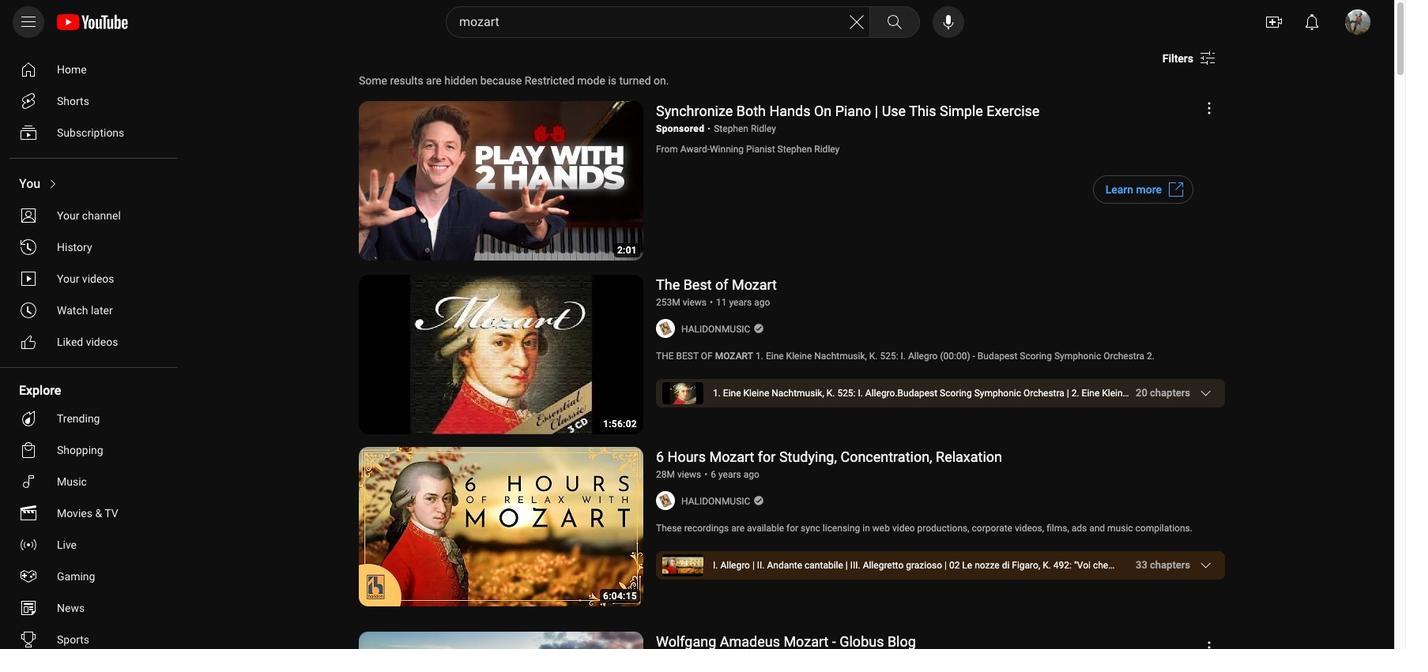 Task type: describe. For each thing, give the bounding box(es) containing it.
4 option from the top
[[9, 168, 171, 200]]

6 option from the top
[[9, 232, 171, 263]]

go to channel image for the best of mozart by halidonmusic 253,979,369 views 11 years ago 1 hour, 56 minutes element
[[656, 319, 675, 338]]

10 option from the top
[[9, 403, 171, 435]]

6 hours, 4 minutes, 15 seconds element
[[603, 592, 637, 602]]

17 option from the top
[[9, 625, 171, 650]]

6 hours mozart for studying, concentration, relaxation by halidonmusic 28,956,415 views 6 years ago 6 hours, 4 minutes element
[[656, 449, 1002, 466]]

9 option from the top
[[9, 327, 171, 358]]

12 option from the top
[[9, 466, 171, 498]]

2 minutes, 1 second element
[[617, 246, 637, 255]]

5 option from the top
[[9, 200, 171, 232]]

go to channel image for 6 hours mozart for studying, concentration, relaxation by halidonmusic 28,956,415 views 6 years ago 6 hours, 4 minutes element
[[656, 492, 675, 511]]

2 option from the top
[[9, 85, 171, 117]]



Task type: locate. For each thing, give the bounding box(es) containing it.
the best of mozart by halidonmusic 253,979,369 views 11 years ago 1 hour, 56 minutes element
[[656, 277, 777, 293]]

16 option from the top
[[9, 593, 171, 625]]

1 vertical spatial go to channel image
[[656, 492, 675, 511]]

0 vertical spatial go to channel image
[[656, 319, 675, 338]]

13 option from the top
[[9, 498, 171, 530]]

go to channel image
[[656, 319, 675, 338], [656, 492, 675, 511]]

7 option from the top
[[9, 263, 171, 295]]

1 hour, 56 minutes, 2 seconds element
[[603, 420, 637, 429]]

Search text field
[[459, 12, 848, 32]]

11 option from the top
[[9, 435, 171, 466]]

1 option from the top
[[9, 54, 171, 85]]

3 option from the top
[[9, 117, 171, 149]]

2 go to channel image from the top
[[656, 492, 675, 511]]

option
[[9, 54, 171, 85], [9, 85, 171, 117], [9, 117, 171, 149], [9, 168, 171, 200], [9, 200, 171, 232], [9, 232, 171, 263], [9, 263, 171, 295], [9, 295, 171, 327], [9, 327, 171, 358], [9, 403, 171, 435], [9, 435, 171, 466], [9, 466, 171, 498], [9, 498, 171, 530], [9, 530, 171, 561], [9, 561, 171, 593], [9, 593, 171, 625], [9, 625, 171, 650]]

1 go to channel image from the top
[[656, 319, 675, 338]]

avatar image image
[[1346, 9, 1371, 35]]

None text field
[[1163, 52, 1194, 65], [1106, 183, 1162, 196], [1163, 52, 1194, 65], [1106, 183, 1162, 196]]

None search field
[[417, 6, 923, 38]]

15 option from the top
[[9, 561, 171, 593]]

8 option from the top
[[9, 295, 171, 327]]

14 option from the top
[[9, 530, 171, 561]]



Task type: vqa. For each thing, say whether or not it's contained in the screenshot.
feedback
no



